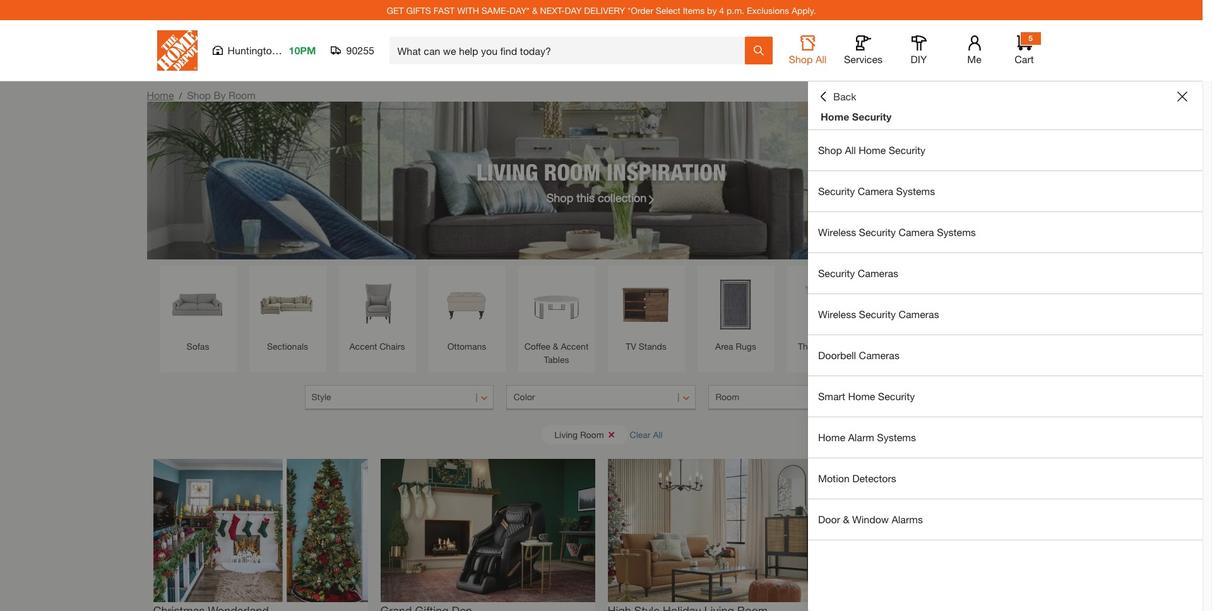 Task type: describe. For each thing, give the bounding box(es) containing it.
the home depot logo image
[[157, 30, 197, 71]]

living for living room
[[555, 429, 578, 440]]

rugs
[[736, 341, 757, 352]]

shop all home security link
[[809, 130, 1203, 171]]

2 stretchy image image from the left
[[381, 459, 595, 602]]

ottomans link
[[435, 272, 499, 353]]

What can we help you find today? search field
[[398, 37, 745, 64]]

security camera systems
[[819, 185, 936, 197]]

sofas image
[[166, 272, 230, 337]]

doorbell
[[819, 349, 857, 361]]

& for door & window alarms
[[844, 514, 850, 526]]

shop right the /
[[187, 89, 211, 101]]

next-
[[541, 5, 565, 15]]

& for coffee & accent tables
[[553, 341, 559, 352]]

all for shop all home security
[[846, 144, 857, 156]]

shop this collection link
[[547, 189, 657, 206]]

tables
[[544, 354, 569, 365]]

accent inside coffee & accent tables
[[561, 341, 589, 352]]

room inside living room button
[[581, 429, 604, 440]]

get gifts fast with same-day* & next-day delivery *order select items by 4 p.m. exclusions apply.
[[387, 5, 817, 15]]

wireless security camera systems
[[819, 226, 977, 238]]

color button
[[507, 385, 696, 411]]

clear
[[630, 429, 651, 440]]

living room
[[555, 429, 604, 440]]

alarm
[[849, 431, 875, 443]]

shop for shop this collection
[[547, 190, 574, 204]]

coffee & accent tables image
[[525, 272, 589, 337]]

90255 button
[[331, 44, 375, 57]]

services button
[[844, 35, 884, 66]]

accent chairs link
[[345, 272, 410, 353]]

home security
[[821, 111, 892, 123]]

1 accent from the left
[[350, 341, 377, 352]]

home for /
[[147, 89, 174, 101]]

4 stretchy image image from the left
[[835, 459, 1050, 602]]

sectionals image
[[256, 272, 320, 337]]

drawer close image
[[1178, 92, 1188, 102]]

90255
[[347, 44, 375, 56]]

0 horizontal spatial camera
[[858, 185, 894, 197]]

ottomans
[[448, 341, 487, 352]]

shop for shop all
[[789, 53, 813, 65]]

window
[[853, 514, 889, 526]]

living room inspiration
[[477, 158, 727, 185]]

menu containing shop all home security
[[809, 130, 1203, 541]]

4
[[720, 5, 725, 15]]

sofas
[[187, 341, 209, 352]]

p.m.
[[727, 5, 745, 15]]

services
[[845, 53, 883, 65]]

style
[[312, 392, 331, 402]]

motion
[[819, 473, 850, 485]]

1 stretchy image image from the left
[[153, 459, 368, 602]]

home alarm systems
[[819, 431, 917, 443]]

detectors
[[853, 473, 897, 485]]

diy
[[911, 53, 928, 65]]

smart home security link
[[809, 377, 1203, 417]]

all for shop all
[[816, 53, 827, 65]]

door & window alarms
[[819, 514, 924, 526]]

huntington park
[[228, 44, 301, 56]]

home for security
[[821, 111, 850, 123]]

cart
[[1015, 53, 1035, 65]]

huntington
[[228, 44, 278, 56]]

by
[[708, 5, 717, 15]]

items
[[683, 5, 705, 15]]

apply.
[[792, 5, 817, 15]]

delivery
[[585, 5, 626, 15]]

park
[[281, 44, 301, 56]]

security up 'shop all home security'
[[853, 111, 892, 123]]

doorbell cameras link
[[809, 335, 1203, 376]]

living room button
[[542, 425, 628, 444]]

day*
[[510, 5, 530, 15]]

tv
[[626, 341, 637, 352]]

sectionals link
[[256, 272, 320, 353]]

by
[[214, 89, 226, 101]]

security up wireless security cameras
[[819, 267, 856, 279]]

security cameras link
[[809, 253, 1203, 294]]

wireless security cameras link
[[809, 294, 1203, 335]]

/
[[179, 90, 182, 101]]

tv stands link
[[614, 272, 679, 353]]

0 horizontal spatial &
[[532, 5, 538, 15]]

doorbell cameras
[[819, 349, 900, 361]]

home link
[[147, 89, 174, 101]]

area
[[716, 341, 734, 352]]

select
[[656, 5, 681, 15]]

sofas link
[[166, 272, 230, 353]]

living for living room inspiration
[[477, 158, 538, 185]]

cameras for doorbell cameras
[[860, 349, 900, 361]]

wireless for wireless security camera systems
[[819, 226, 857, 238]]

cart 5
[[1015, 33, 1035, 65]]

home / shop by room
[[147, 89, 256, 101]]

me
[[968, 53, 982, 65]]



Task type: locate. For each thing, give the bounding box(es) containing it.
& right door
[[844, 514, 850, 526]]

security inside 'link'
[[879, 390, 916, 402]]

shop all button
[[788, 35, 829, 66]]

10pm
[[289, 44, 316, 56]]

1 vertical spatial living
[[555, 429, 578, 440]]

camera down security camera systems
[[899, 226, 935, 238]]

room
[[229, 89, 256, 101], [544, 158, 601, 185], [716, 392, 740, 402], [581, 429, 604, 440]]

wireless for wireless security cameras
[[819, 308, 857, 320]]

home right smart
[[849, 390, 876, 402]]

wireless up pillows
[[819, 308, 857, 320]]

shop inside "link"
[[547, 190, 574, 204]]

2 vertical spatial &
[[844, 514, 850, 526]]

2 vertical spatial cameras
[[860, 349, 900, 361]]

motion detectors
[[819, 473, 897, 485]]

0 horizontal spatial all
[[653, 429, 663, 440]]

& right day*
[[532, 5, 538, 15]]

fast
[[434, 5, 455, 15]]

home left alarm
[[819, 431, 846, 443]]

wireless security camera systems link
[[809, 212, 1203, 253]]

tv stands image
[[614, 272, 679, 337]]

color
[[514, 392, 535, 402]]

curtains & drapes image
[[973, 272, 1038, 337]]

area rugs
[[716, 341, 757, 352]]

chairs
[[380, 341, 405, 352]]

throw pillows
[[799, 341, 853, 352]]

cameras inside security cameras link
[[858, 267, 899, 279]]

& up tables
[[553, 341, 559, 352]]

*order
[[628, 5, 654, 15]]

systems for home alarm systems
[[878, 431, 917, 443]]

home for alarm
[[819, 431, 846, 443]]

2 vertical spatial all
[[653, 429, 663, 440]]

throw pillows image
[[794, 272, 858, 337]]

1 horizontal spatial living
[[555, 429, 578, 440]]

shop for shop all home security
[[819, 144, 843, 156]]

0 vertical spatial systems
[[897, 185, 936, 197]]

home down home security on the right of page
[[859, 144, 887, 156]]

accent up tables
[[561, 341, 589, 352]]

1 horizontal spatial &
[[553, 341, 559, 352]]

throw blankets image
[[883, 272, 948, 337]]

1 horizontal spatial camera
[[899, 226, 935, 238]]

same-
[[482, 5, 510, 15]]

0 vertical spatial wireless
[[819, 226, 857, 238]]

me button
[[955, 35, 995, 66]]

2 horizontal spatial &
[[844, 514, 850, 526]]

home left the /
[[147, 89, 174, 101]]

0 vertical spatial cameras
[[858, 267, 899, 279]]

with
[[457, 5, 479, 15]]

accent chairs
[[350, 341, 405, 352]]

alarms
[[892, 514, 924, 526]]

home alarm systems link
[[809, 418, 1203, 458]]

security down 'shop all home security'
[[819, 185, 856, 197]]

1 vertical spatial &
[[553, 341, 559, 352]]

all up back button
[[816, 53, 827, 65]]

security cameras
[[819, 267, 899, 279]]

accent left the chairs on the left of the page
[[350, 341, 377, 352]]

area rugs image
[[704, 272, 769, 337]]

exclusions
[[747, 5, 790, 15]]

tv stands
[[626, 341, 667, 352]]

sectionals
[[267, 341, 308, 352]]

1 wireless from the top
[[819, 226, 857, 238]]

coffee & accent tables link
[[525, 272, 589, 366]]

home inside 'link'
[[849, 390, 876, 402]]

2 wireless from the top
[[819, 308, 857, 320]]

menu
[[809, 130, 1203, 541]]

systems for security camera systems
[[897, 185, 936, 197]]

inspiration
[[607, 158, 727, 185]]

this
[[577, 190, 595, 204]]

0 horizontal spatial living
[[477, 158, 538, 185]]

throw pillows link
[[794, 272, 858, 353]]

door
[[819, 514, 841, 526]]

home down back button
[[821, 111, 850, 123]]

cameras inside wireless security cameras link
[[899, 308, 940, 320]]

stands
[[639, 341, 667, 352]]

day
[[565, 5, 582, 15]]

room button
[[709, 385, 899, 411]]

coffee & accent tables
[[525, 341, 589, 365]]

1 vertical spatial all
[[846, 144, 857, 156]]

room down area
[[716, 392, 740, 402]]

clear all button
[[630, 423, 663, 447]]

2 vertical spatial systems
[[878, 431, 917, 443]]

room right by
[[229, 89, 256, 101]]

0 horizontal spatial accent
[[350, 341, 377, 352]]

home
[[147, 89, 174, 101], [821, 111, 850, 123], [859, 144, 887, 156], [849, 390, 876, 402], [819, 431, 846, 443]]

shop all
[[789, 53, 827, 65]]

shop
[[789, 53, 813, 65], [187, 89, 211, 101], [819, 144, 843, 156], [547, 190, 574, 204]]

security up security camera systems
[[889, 144, 926, 156]]

room up this at the left top of the page
[[544, 158, 601, 185]]

2 accent from the left
[[561, 341, 589, 352]]

living
[[477, 158, 538, 185], [555, 429, 578, 440]]

1 horizontal spatial accent
[[561, 341, 589, 352]]

shop this collection
[[547, 190, 647, 204]]

security up doorbell cameras
[[860, 308, 896, 320]]

door & window alarms link
[[809, 500, 1203, 540]]

all inside button
[[816, 53, 827, 65]]

shop inside button
[[789, 53, 813, 65]]

5
[[1029, 33, 1033, 43]]

0 vertical spatial camera
[[858, 185, 894, 197]]

shop left this at the left top of the page
[[547, 190, 574, 204]]

feedback link image
[[1196, 214, 1213, 282]]

2 horizontal spatial all
[[846, 144, 857, 156]]

1 vertical spatial cameras
[[899, 308, 940, 320]]

all for clear all
[[653, 429, 663, 440]]

1 vertical spatial wireless
[[819, 308, 857, 320]]

coffee
[[525, 341, 551, 352]]

style button
[[305, 385, 494, 411]]

shop down home security on the right of page
[[819, 144, 843, 156]]

diy button
[[899, 35, 940, 66]]

shop down apply.
[[789, 53, 813, 65]]

1 horizontal spatial all
[[816, 53, 827, 65]]

throw
[[799, 341, 823, 352]]

smart
[[819, 390, 846, 402]]

& inside coffee & accent tables
[[553, 341, 559, 352]]

security
[[853, 111, 892, 123], [889, 144, 926, 156], [819, 185, 856, 197], [860, 226, 896, 238], [819, 267, 856, 279], [860, 308, 896, 320], [879, 390, 916, 402]]

living inside button
[[555, 429, 578, 440]]

accent chairs image
[[345, 272, 410, 337]]

wireless up security cameras
[[819, 226, 857, 238]]

ottomans image
[[435, 272, 499, 337]]

systems
[[897, 185, 936, 197], [938, 226, 977, 238], [878, 431, 917, 443]]

0 vertical spatial all
[[816, 53, 827, 65]]

1 vertical spatial systems
[[938, 226, 977, 238]]

room down color button
[[581, 429, 604, 440]]

security camera systems link
[[809, 171, 1203, 212]]

get
[[387, 5, 404, 15]]

0 vertical spatial living
[[477, 158, 538, 185]]

motion detectors link
[[809, 459, 1203, 499]]

room inside the room button
[[716, 392, 740, 402]]

area rugs link
[[704, 272, 769, 353]]

all right clear
[[653, 429, 663, 440]]

&
[[532, 5, 538, 15], [553, 341, 559, 352], [844, 514, 850, 526]]

clear all
[[630, 429, 663, 440]]

all
[[816, 53, 827, 65], [846, 144, 857, 156], [653, 429, 663, 440]]

all inside button
[[653, 429, 663, 440]]

gifts
[[407, 5, 431, 15]]

stretchy image image
[[153, 459, 368, 602], [381, 459, 595, 602], [608, 459, 823, 602], [835, 459, 1050, 602]]

0 vertical spatial &
[[532, 5, 538, 15]]

pillows
[[826, 341, 853, 352]]

wireless security cameras
[[819, 308, 940, 320]]

all down home security on the right of page
[[846, 144, 857, 156]]

back button
[[819, 90, 857, 103]]

3 stretchy image image from the left
[[608, 459, 823, 602]]

accent
[[350, 341, 377, 352], [561, 341, 589, 352]]

camera down 'shop all home security'
[[858, 185, 894, 197]]

1 vertical spatial camera
[[899, 226, 935, 238]]

cameras inside "doorbell cameras" link
[[860, 349, 900, 361]]

cameras for security cameras
[[858, 267, 899, 279]]

security up the home alarm systems
[[879, 390, 916, 402]]

security down security camera systems
[[860, 226, 896, 238]]



Task type: vqa. For each thing, say whether or not it's contained in the screenshot.
Accent Chairs LINK
yes



